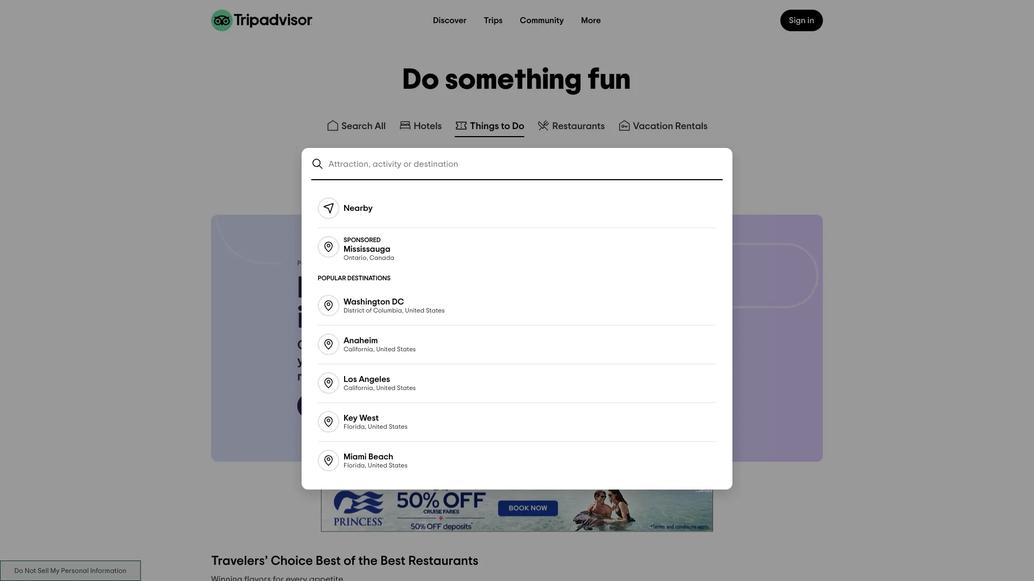 Task type: describe. For each thing, give the bounding box(es) containing it.
states for key west
[[389, 424, 408, 431]]

for
[[486, 339, 503, 352]]

trips
[[484, 16, 503, 25]]

0 vertical spatial do
[[403, 65, 440, 95]]

you,
[[297, 355, 322, 368]]

things
[[470, 121, 499, 131]]

canada
[[370, 255, 394, 261]]

key
[[344, 414, 358, 423]]

traveler
[[386, 355, 432, 368]]

key west florida, united states
[[344, 414, 408, 431]]

search image
[[311, 158, 324, 171]]

with
[[367, 402, 383, 411]]

get a personalized itinerary just for you, guided by traveler tips and reviews.
[[297, 339, 503, 384]]

advertisement region
[[321, 484, 713, 533]]

more button
[[573, 10, 610, 31]]

united for key west
[[368, 424, 387, 431]]

trip for minutes
[[394, 273, 442, 304]]

hotels link
[[399, 119, 442, 132]]

florida, for miami
[[344, 463, 367, 470]]

by inside get a personalized itinerary just for you, guided by traveler tips and reviews.
[[369, 355, 383, 368]]

trips button
[[475, 10, 511, 31]]

community button
[[511, 10, 573, 31]]

Search search field
[[329, 159, 723, 169]]

hotels button
[[397, 117, 444, 137]]

the
[[358, 555, 378, 568]]

personalized
[[332, 339, 408, 352]]

united inside washington dc district of columbia, united states
[[405, 308, 425, 314]]

of for best
[[344, 555, 356, 568]]

vacation
[[633, 121, 673, 131]]

destinations
[[348, 275, 391, 282]]

states for miami beach
[[389, 463, 408, 470]]

discover button
[[425, 10, 475, 31]]

florida, for key
[[344, 424, 367, 431]]

2 best from the left
[[381, 555, 406, 568]]

a for start
[[344, 402, 350, 411]]

miami
[[344, 453, 367, 462]]

sign in
[[789, 16, 815, 25]]

do inside button
[[512, 121, 525, 131]]

united for los angeles
[[376, 385, 396, 392]]

start a trip with ai
[[323, 402, 393, 411]]

0 vertical spatial by
[[325, 260, 332, 267]]

anaheim california, united states
[[344, 337, 416, 353]]

vacation rentals button
[[616, 117, 710, 137]]

hotels
[[414, 121, 442, 131]]

search
[[342, 121, 373, 131]]

search all
[[342, 121, 386, 131]]

sponsored mississauga ontario, canada
[[344, 237, 394, 261]]

united inside anaheim california, united states
[[376, 347, 396, 353]]

travelers' choice best of the best restaurants
[[211, 555, 479, 568]]

ai inside button
[[385, 402, 393, 411]]

washington
[[344, 298, 390, 307]]

los
[[344, 376, 357, 384]]

choice
[[271, 555, 313, 568]]

states inside washington dc district of columbia, united states
[[426, 308, 445, 314]]

miami beach florida, united states
[[344, 453, 408, 470]]

1 horizontal spatial in
[[808, 16, 815, 25]]

powered by ai
[[297, 260, 339, 267]]



Task type: locate. For each thing, give the bounding box(es) containing it.
by
[[325, 260, 332, 267], [369, 355, 383, 368]]

1 vertical spatial restaurants
[[408, 555, 479, 568]]

reviews.
[[297, 371, 343, 384]]

build
[[297, 273, 363, 304]]

1 vertical spatial trip
[[352, 402, 365, 411]]

0 vertical spatial restaurants
[[553, 121, 605, 131]]

1 horizontal spatial best
[[381, 555, 406, 568]]

0 horizontal spatial of
[[344, 555, 356, 568]]

sign
[[789, 16, 806, 25]]

of left the
[[344, 555, 356, 568]]

itinerary
[[411, 339, 460, 352]]

california,
[[344, 347, 375, 353], [344, 385, 375, 392]]

united for miami beach
[[368, 463, 387, 470]]

start
[[323, 402, 343, 411]]

popular destinations
[[318, 275, 391, 282]]

nearby link
[[305, 189, 729, 228]]

a for get
[[322, 339, 330, 352]]

states inside los angeles california, united states
[[397, 385, 416, 392]]

tab list
[[0, 115, 1034, 140]]

ai right with
[[385, 402, 393, 411]]

california, down los
[[344, 385, 375, 392]]

rentals
[[675, 121, 708, 131]]

florida,
[[344, 424, 367, 431], [344, 463, 367, 470]]

mississauga
[[344, 245, 391, 254]]

a right get
[[322, 339, 330, 352]]

best right the
[[381, 555, 406, 568]]

restaurants button
[[535, 117, 607, 137]]

do
[[403, 65, 440, 95], [512, 121, 525, 131]]

states inside the miami beach florida, united states
[[389, 463, 408, 470]]

2 california, from the top
[[344, 385, 375, 392]]

florida, inside key west florida, united states
[[344, 424, 367, 431]]

tab list containing search all
[[0, 115, 1034, 140]]

1 horizontal spatial trip
[[394, 273, 442, 304]]

a
[[370, 273, 388, 304], [322, 339, 330, 352], [344, 402, 350, 411]]

in
[[808, 16, 815, 25], [297, 304, 321, 334]]

2 florida, from the top
[[344, 463, 367, 470]]

something
[[446, 65, 582, 95]]

a inside button
[[344, 402, 350, 411]]

get
[[297, 339, 319, 352]]

united down beach
[[368, 463, 387, 470]]

in inside build a trip in minutes
[[297, 304, 321, 334]]

restaurants inside button
[[553, 121, 605, 131]]

0 vertical spatial a
[[370, 273, 388, 304]]

ai
[[333, 260, 339, 267], [385, 402, 393, 411]]

1 best from the left
[[316, 555, 341, 568]]

ai up the popular
[[333, 260, 339, 267]]

best right choice
[[316, 555, 341, 568]]

do something fun
[[403, 65, 631, 95]]

1 vertical spatial of
[[344, 555, 356, 568]]

a inside build a trip in minutes
[[370, 273, 388, 304]]

a up key
[[344, 402, 350, 411]]

united
[[405, 308, 425, 314], [376, 347, 396, 353], [376, 385, 396, 392], [368, 424, 387, 431], [368, 463, 387, 470]]

california, down anaheim
[[344, 347, 375, 353]]

trip up columbia,
[[394, 273, 442, 304]]

nearby
[[344, 204, 373, 213]]

1 vertical spatial in
[[297, 304, 321, 334]]

trip up key
[[352, 402, 365, 411]]

do up hotels link
[[403, 65, 440, 95]]

1 vertical spatial a
[[322, 339, 330, 352]]

0 horizontal spatial ai
[[333, 260, 339, 267]]

restaurants
[[553, 121, 605, 131], [408, 555, 479, 568]]

things to do button
[[453, 117, 527, 137]]

0 horizontal spatial trip
[[352, 402, 365, 411]]

district
[[344, 308, 365, 314]]

1 horizontal spatial by
[[369, 355, 383, 368]]

angeles
[[359, 376, 390, 384]]

ontario,
[[344, 255, 368, 261]]

trip
[[394, 273, 442, 304], [352, 402, 365, 411]]

beach
[[369, 453, 393, 462]]

states up beach
[[389, 424, 408, 431]]

vacation rentals
[[633, 121, 708, 131]]

of inside washington dc district of columbia, united states
[[366, 308, 372, 314]]

united inside key west florida, united states
[[368, 424, 387, 431]]

of for district
[[366, 308, 372, 314]]

restaurants link
[[537, 119, 605, 132]]

a inside get a personalized itinerary just for you, guided by traveler tips and reviews.
[[322, 339, 330, 352]]

0 vertical spatial florida,
[[344, 424, 367, 431]]

states down traveler
[[397, 385, 416, 392]]

a for build
[[370, 273, 388, 304]]

united down west
[[368, 424, 387, 431]]

los angeles california, united states
[[344, 376, 416, 392]]

states inside anaheim california, united states
[[397, 347, 416, 353]]

0 horizontal spatial restaurants
[[408, 555, 479, 568]]

united down angeles
[[376, 385, 396, 392]]

united inside the miami beach florida, united states
[[368, 463, 387, 470]]

1 vertical spatial florida,
[[344, 463, 367, 470]]

0 horizontal spatial in
[[297, 304, 321, 334]]

sign in link
[[781, 10, 823, 31]]

just
[[463, 339, 483, 352]]

0 horizontal spatial do
[[403, 65, 440, 95]]

1 horizontal spatial a
[[344, 402, 350, 411]]

0 horizontal spatial by
[[325, 260, 332, 267]]

trip inside button
[[352, 402, 365, 411]]

california, inside los angeles california, united states
[[344, 385, 375, 392]]

1 vertical spatial by
[[369, 355, 383, 368]]

by down personalized
[[369, 355, 383, 368]]

guided
[[325, 355, 366, 368]]

1 vertical spatial california,
[[344, 385, 375, 392]]

1 vertical spatial do
[[512, 121, 525, 131]]

trip for ai
[[352, 402, 365, 411]]

travelers'
[[211, 555, 268, 568]]

tips
[[435, 355, 456, 368]]

united inside los angeles california, united states
[[376, 385, 396, 392]]

states inside key west florida, united states
[[389, 424, 408, 431]]

community
[[520, 16, 564, 25]]

0 vertical spatial trip
[[394, 273, 442, 304]]

2 vertical spatial a
[[344, 402, 350, 411]]

in up get
[[297, 304, 321, 334]]

of down washington
[[366, 308, 372, 314]]

florida, down miami
[[344, 463, 367, 470]]

states
[[426, 308, 445, 314], [397, 347, 416, 353], [397, 385, 416, 392], [389, 424, 408, 431], [389, 463, 408, 470]]

tripadvisor image
[[211, 10, 312, 31]]

united right columbia,
[[405, 308, 425, 314]]

anaheim
[[344, 337, 378, 345]]

do right to
[[512, 121, 525, 131]]

minutes
[[327, 304, 432, 334]]

0 vertical spatial california,
[[344, 347, 375, 353]]

things to do link
[[455, 119, 525, 132]]

1 horizontal spatial restaurants
[[553, 121, 605, 131]]

a left dc
[[370, 273, 388, 304]]

1 florida, from the top
[[344, 424, 367, 431]]

florida, inside the miami beach florida, united states
[[344, 463, 367, 470]]

states for los angeles
[[397, 385, 416, 392]]

0 vertical spatial ai
[[333, 260, 339, 267]]

1 horizontal spatial ai
[[385, 402, 393, 411]]

best
[[316, 555, 341, 568], [381, 555, 406, 568]]

beta
[[348, 261, 362, 268]]

None search field
[[303, 149, 732, 179]]

2 horizontal spatial a
[[370, 273, 388, 304]]

0 vertical spatial of
[[366, 308, 372, 314]]

discover
[[433, 16, 467, 25]]

states up traveler
[[397, 347, 416, 353]]

more
[[581, 16, 601, 25]]

search all button
[[324, 117, 388, 137]]

by up the popular
[[325, 260, 332, 267]]

columbia,
[[373, 308, 404, 314]]

west
[[359, 414, 379, 423]]

1 california, from the top
[[344, 347, 375, 353]]

popular destinations list box
[[305, 181, 729, 489]]

1 vertical spatial ai
[[385, 402, 393, 411]]

california, inside anaheim california, united states
[[344, 347, 375, 353]]

0 vertical spatial in
[[808, 16, 815, 25]]

powered
[[297, 260, 323, 267]]

vacation rentals link
[[618, 119, 708, 132]]

start a trip with ai button
[[297, 394, 406, 419]]

fun
[[588, 65, 631, 95]]

0 horizontal spatial a
[[322, 339, 330, 352]]

popular
[[318, 275, 346, 282]]

to
[[501, 121, 510, 131]]

in right sign
[[808, 16, 815, 25]]

sponsored
[[344, 237, 381, 244]]

1 horizontal spatial of
[[366, 308, 372, 314]]

things to do
[[470, 121, 525, 131]]

florida, down key
[[344, 424, 367, 431]]

united up traveler
[[376, 347, 396, 353]]

of
[[366, 308, 372, 314], [344, 555, 356, 568]]

washington dc district of columbia, united states
[[344, 298, 445, 314]]

1 horizontal spatial do
[[512, 121, 525, 131]]

all
[[375, 121, 386, 131]]

0 horizontal spatial best
[[316, 555, 341, 568]]

states down beach
[[389, 463, 408, 470]]

trip inside build a trip in minutes
[[394, 273, 442, 304]]

states up itinerary
[[426, 308, 445, 314]]

dc
[[392, 298, 404, 307]]

and
[[459, 355, 482, 368]]

build a trip in minutes
[[297, 273, 442, 334]]



Task type: vqa. For each thing, say whether or not it's contained in the screenshot.
a to the middle
yes



